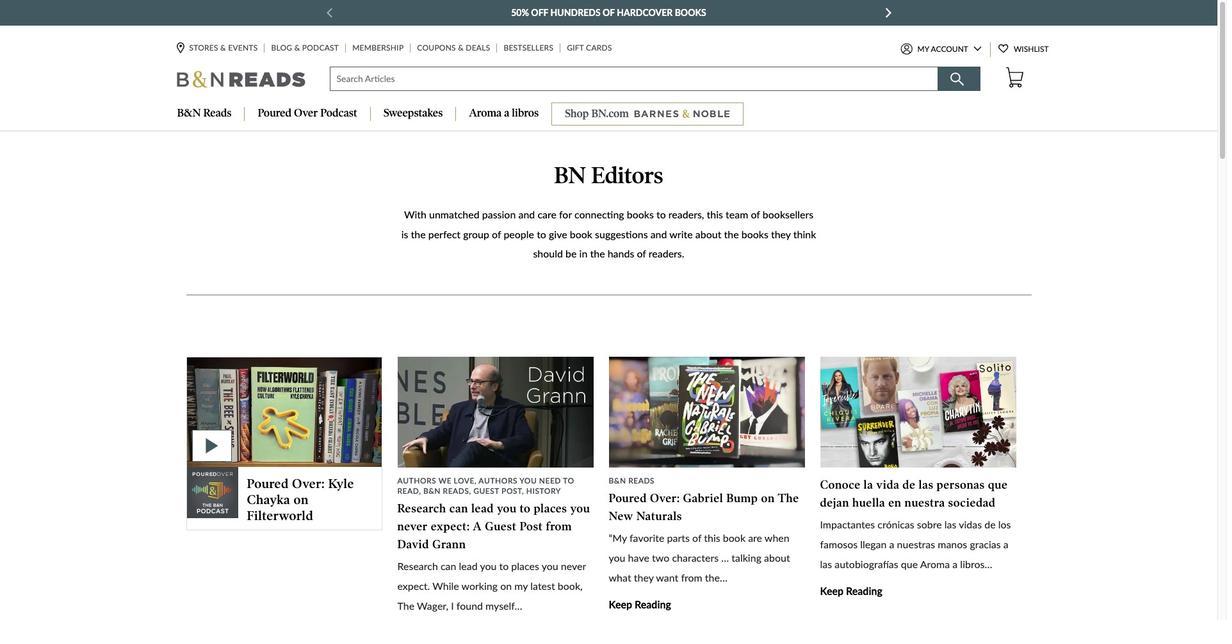 Task type: describe. For each thing, give the bounding box(es) containing it.
poured over: kyle chayka on filterworld link
[[187, 358, 382, 530]]

poured for poured over: kyle chayka on filterworld
[[247, 476, 289, 492]]

1 vertical spatial and
[[651, 228, 667, 240]]

1 vertical spatial reading
[[635, 599, 671, 611]]

on inside b&n reads poured over: gabriel bump on the new naturals
[[761, 491, 775, 506]]

personas
[[937, 478, 985, 492]]

b&n reads image
[[177, 70, 305, 87]]

vidas
[[959, 518, 982, 531]]

they inside "my favorite parts of this book are when you have two characters … talking about what they want from the…
[[634, 571, 654, 583]]

blog
[[271, 43, 292, 53]]

while
[[433, 580, 459, 592]]

manos
[[938, 538, 968, 550]]

stores & events
[[189, 43, 258, 53]]

1 horizontal spatial b&n reads link
[[423, 486, 469, 496]]

wishlist
[[1014, 44, 1049, 54]]

new
[[609, 509, 634, 523]]

naturals
[[637, 509, 682, 523]]

, down 'you' on the left bottom of page
[[522, 486, 524, 496]]

to left readers,
[[657, 208, 666, 220]]

you inside "my favorite parts of this book are when you have two characters … talking about what they want from the…
[[609, 552, 626, 564]]

nuestras
[[897, 538, 936, 550]]

the inside b&n reads poured over: gabriel bump on the new naturals
[[778, 491, 800, 506]]

of right hands
[[637, 248, 646, 260]]

to inside research can lead you to places you never expect. while working on my latest book, the wager, i found myself…
[[499, 560, 509, 572]]

gift
[[567, 43, 584, 53]]

kyle
[[328, 476, 354, 492]]

chayka
[[247, 492, 290, 508]]

my account
[[918, 44, 969, 54]]

expect.
[[398, 580, 430, 592]]

guest inside research can lead you to places you never expect: a guest post from david grann
[[485, 520, 517, 534]]

research can lead you to places you never expect: a guest post from david grann link
[[398, 502, 590, 552]]

account
[[931, 44, 969, 54]]

read research can lead you to places you never expect: a guest post from david grann image
[[398, 357, 594, 467]]

my
[[515, 580, 528, 592]]

0 vertical spatial keep reading link
[[820, 585, 883, 597]]

poured over podcast
[[258, 106, 358, 119]]

conoce la vida de las personas que dejan huella en nuestra sociedad link
[[820, 478, 1008, 510]]

poured over: gabriel bump on the new naturals link
[[609, 491, 800, 523]]

, up , b&n reads , guest post , history
[[475, 476, 477, 486]]

guest post link
[[474, 486, 522, 496]]

events
[[228, 43, 258, 53]]

1 vertical spatial keep reading link
[[609, 599, 671, 611]]

1 horizontal spatial b&n
[[423, 486, 441, 496]]

over: inside b&n reads poured over: gabriel bump on the new naturals
[[650, 491, 680, 506]]

aroma a libros
[[469, 106, 539, 119]]

gracias
[[970, 538, 1001, 550]]

sweepstakes link
[[371, 97, 456, 131]]

have
[[628, 552, 650, 564]]

of inside "my favorite parts of this book are when you have two characters … talking about what they want from the…
[[693, 532, 702, 544]]

gift cards
[[567, 43, 612, 53]]

you down "guest post" link
[[497, 502, 517, 516]]

gift cards link
[[560, 43, 612, 53]]

, down the authors we love link
[[419, 486, 421, 496]]

libros…
[[961, 558, 993, 570]]

"my
[[609, 532, 627, 544]]

1 vertical spatial keep
[[609, 599, 632, 611]]

los
[[999, 518, 1011, 531]]

, b&n reads , guest post , history
[[419, 486, 561, 496]]

over
[[294, 106, 318, 119]]

when
[[765, 532, 790, 544]]

places for my
[[512, 560, 539, 572]]

the inside research can lead you to places you never expect. while working on my latest book, the wager, i found myself…
[[398, 599, 415, 612]]

need
[[539, 476, 561, 486]]

read poured over: gabriel bump on the new naturals image
[[609, 357, 805, 467]]

never for grann
[[398, 520, 428, 534]]

0 vertical spatial and
[[519, 208, 535, 220]]

"my favorite parts of this book are when you have two characters … talking about what they want from the…
[[609, 532, 790, 583]]

from inside research can lead you to places you never expect: a guest post from david grann
[[546, 520, 572, 534]]

aroma inside impactantes crónicas sobre las vidas de los famosos llegan a nuestras manos gracias a las autobiografías que aroma a libros…
[[921, 558, 950, 570]]

reads for b&n reads
[[203, 106, 232, 119]]

a
[[473, 520, 482, 534]]

of right hundreds on the top left of the page
[[603, 7, 615, 18]]

dejan
[[820, 496, 850, 510]]

vida
[[877, 478, 900, 492]]

llegan
[[861, 538, 887, 550]]

que inside conoce la vida de las personas que dejan huella en nuestra sociedad
[[988, 478, 1008, 492]]

of down passion
[[492, 228, 501, 240]]

suggestions
[[595, 228, 648, 240]]

parts
[[667, 532, 690, 544]]

de inside conoce la vida de las personas que dejan huella en nuestra sociedad
[[903, 478, 916, 492]]

shop bn.com link
[[552, 103, 744, 125]]

0 vertical spatial guest
[[474, 486, 500, 496]]

a right the llegan on the right bottom of the page
[[890, 538, 895, 550]]

i
[[451, 599, 454, 612]]

stores
[[189, 43, 218, 53]]

bestsellers
[[504, 43, 554, 53]]

this inside "my favorite parts of this book are when you have two characters … talking about what they want from the…
[[704, 532, 721, 544]]

0 vertical spatial post
[[502, 486, 522, 496]]

stores & events link
[[177, 42, 264, 54]]

0 horizontal spatial aroma
[[469, 106, 502, 119]]

1 horizontal spatial the
[[590, 248, 605, 260]]

to left give
[[537, 228, 547, 240]]

a down manos
[[953, 558, 958, 570]]

2 vertical spatial reads
[[443, 486, 469, 496]]

my account link
[[901, 42, 990, 57]]

barnes & noble podcast image
[[187, 467, 238, 519]]

over: inside the poured over: kyle chayka on filterworld
[[292, 476, 325, 492]]

favorite
[[630, 532, 665, 544]]

they inside with unmatched passion and care for connecting books to readers, this team of booksellers is the perfect group of people to give book suggestions and write about the books they think should be in the hands of readers.
[[771, 228, 791, 240]]

about inside with unmatched passion and care for connecting books to readers, this team of booksellers is the perfect group of people to give book suggestions and write about the books they think should be in the hands of readers.
[[696, 228, 722, 240]]

blog & podcast
[[271, 43, 339, 53]]

readers,
[[669, 208, 704, 220]]

for
[[559, 208, 572, 220]]

sweepstakes
[[384, 106, 443, 119]]

b&n reads
[[177, 106, 232, 119]]

this inside with unmatched passion and care for connecting books to readers, this team of booksellers is the perfect group of people to give book suggestions and write about the books they think should be in the hands of readers.
[[707, 208, 723, 220]]

libros
[[512, 106, 539, 119]]

read
[[398, 486, 419, 496]]

places for from
[[534, 502, 567, 516]]

que inside impactantes crónicas sobre las vidas de los famosos llegan a nuestras manos gracias a las autobiografías que aroma a libros…
[[901, 558, 918, 570]]

hundreds
[[551, 7, 601, 18]]

talking
[[732, 552, 762, 564]]

authors for you
[[479, 476, 518, 486]]

are
[[748, 532, 763, 544]]

membership
[[353, 43, 404, 53]]

group image
[[634, 110, 730, 118]]

is
[[402, 228, 408, 240]]

lead for working
[[459, 560, 478, 572]]

a left 'libros'
[[504, 106, 510, 119]]

the…
[[705, 571, 728, 583]]



Task type: vqa. For each thing, say whether or not it's contained in the screenshot.
privacy alert dialog
no



Task type: locate. For each thing, give the bounding box(es) containing it.
you up latest
[[542, 560, 559, 572]]

working
[[462, 580, 498, 592]]

lead up working
[[459, 560, 478, 572]]

0 horizontal spatial keep reading link
[[609, 599, 671, 611]]

& right blog
[[295, 43, 300, 53]]

reading down the autobiografías
[[846, 585, 883, 597]]

0 horizontal spatial book
[[570, 228, 593, 240]]

1 horizontal spatial and
[[651, 228, 667, 240]]

never for book,
[[561, 560, 586, 572]]

coupons & deals
[[417, 43, 490, 53]]

0 vertical spatial this
[[707, 208, 723, 220]]

1 horizontal spatial reading
[[846, 585, 883, 597]]

0 horizontal spatial de
[[903, 478, 916, 492]]

can inside research can lead you to places you never expect. while working on my latest book, the wager, i found myself…
[[441, 560, 457, 572]]

b&n for b&n reads
[[177, 106, 201, 119]]

1 vertical spatial about
[[764, 552, 790, 564]]

the up when
[[778, 491, 800, 506]]

aroma left 'libros'
[[469, 106, 502, 119]]

2 horizontal spatial &
[[458, 43, 464, 53]]

famosos
[[820, 538, 858, 550]]

de right vida
[[903, 478, 916, 492]]

my
[[918, 44, 930, 54]]

podcast for poured over podcast
[[321, 106, 358, 119]]

this left team
[[707, 208, 723, 220]]

1 vertical spatial b&n reads link
[[609, 476, 655, 486]]

bump
[[727, 491, 758, 506]]

1 horizontal spatial aroma
[[921, 558, 950, 570]]

b&n
[[177, 106, 201, 119], [609, 476, 626, 486], [423, 486, 441, 496]]

the right in
[[590, 248, 605, 260]]

0 vertical spatial b&n reads link
[[164, 97, 244, 131]]

0 vertical spatial de
[[903, 478, 916, 492]]

grann
[[432, 538, 466, 552]]

reads inside b&n reads poured over: gabriel bump on the new naturals
[[629, 476, 655, 486]]

las up manos
[[945, 518, 957, 531]]

1 horizontal spatial the
[[778, 491, 800, 506]]

hardcover
[[617, 7, 673, 18]]

never up david
[[398, 520, 428, 534]]

book up in
[[570, 228, 593, 240]]

lead for guest
[[472, 502, 494, 516]]

0 horizontal spatial authors
[[398, 476, 437, 486]]

reads
[[203, 106, 232, 119], [629, 476, 655, 486], [443, 486, 469, 496]]

guest down the love
[[474, 486, 500, 496]]

1 vertical spatial aroma
[[921, 558, 950, 570]]

0 horizontal spatial over:
[[292, 476, 325, 492]]

bestsellers link
[[497, 43, 560, 53]]

0 horizontal spatial about
[[696, 228, 722, 240]]

research can lead you to places you never expect: a guest post from david grann
[[398, 502, 590, 552]]

0 vertical spatial from
[[546, 520, 572, 534]]

you up working
[[480, 560, 497, 572]]

can up expect:
[[450, 502, 468, 516]]

podcast
[[302, 43, 339, 53], [321, 106, 358, 119]]

a
[[504, 106, 510, 119], [890, 538, 895, 550], [1004, 538, 1009, 550], [953, 558, 958, 570]]

0 vertical spatial they
[[771, 228, 791, 240]]

keep reading link down what
[[609, 599, 671, 611]]

they
[[771, 228, 791, 240], [634, 571, 654, 583]]

editors
[[592, 161, 664, 190]]

to up 'myself…'
[[499, 560, 509, 572]]

hands
[[608, 248, 635, 260]]

0 vertical spatial keep
[[820, 585, 844, 597]]

1 vertical spatial this
[[704, 532, 721, 544]]

la
[[864, 478, 874, 492]]

1 vertical spatial b&n
[[609, 476, 626, 486]]

2 vertical spatial b&n reads link
[[423, 486, 469, 496]]

que down nuestras at right bottom
[[901, 558, 918, 570]]

0 vertical spatial aroma
[[469, 106, 502, 119]]

b&n reads link down b&n reads image
[[164, 97, 244, 131]]

keep reading down the autobiografías
[[820, 585, 883, 597]]

keep reading link
[[820, 585, 883, 597], [609, 599, 671, 611]]

the right is
[[411, 228, 426, 240]]

places down history link
[[534, 502, 567, 516]]

we
[[439, 476, 452, 486]]

0 vertical spatial que
[[988, 478, 1008, 492]]

about inside "my favorite parts of this book are when you have two characters … talking about what they want from the…
[[764, 552, 790, 564]]

&
[[220, 43, 226, 53], [295, 43, 300, 53], [458, 43, 464, 53]]

to inside research can lead you to places you never expect: a guest post from david grann
[[520, 502, 531, 516]]

1 horizontal spatial book
[[723, 532, 746, 544]]

on up filterworld at left
[[294, 492, 309, 508]]

the down expect.
[[398, 599, 415, 612]]

reads for b&n reads poured over: gabriel bump on the new naturals
[[629, 476, 655, 486]]

lead
[[472, 502, 494, 516], [459, 560, 478, 572]]

0 vertical spatial books
[[627, 208, 654, 220]]

shop bn.com
[[565, 107, 629, 120]]

can up while on the bottom left of page
[[441, 560, 457, 572]]

lead inside research can lead you to places you never expect. while working on my latest book, the wager, i found myself…
[[459, 560, 478, 572]]

research for expect.
[[398, 560, 438, 572]]

keep reading
[[820, 585, 883, 597], [609, 599, 671, 611]]

1 vertical spatial reads
[[629, 476, 655, 486]]

0 vertical spatial keep reading
[[820, 585, 883, 597]]

1 vertical spatial from
[[681, 571, 703, 583]]

over: left kyle
[[292, 476, 325, 492]]

from
[[546, 520, 572, 534], [681, 571, 703, 583]]

you down to
[[571, 502, 590, 516]]

from down characters on the right bottom
[[681, 571, 703, 583]]

2 horizontal spatial reads
[[629, 476, 655, 486]]

,
[[475, 476, 477, 486], [419, 486, 421, 496], [469, 486, 471, 496], [522, 486, 524, 496]]

research inside research can lead you to places you never expect. while working on my latest book, the wager, i found myself…
[[398, 560, 438, 572]]

3 & from the left
[[458, 43, 464, 53]]

can inside research can lead you to places you never expect: a guest post from david grann
[[450, 502, 468, 516]]

books down team
[[742, 228, 769, 240]]

huella
[[853, 496, 886, 510]]

on left 'my'
[[501, 580, 512, 592]]

nuestra
[[905, 496, 945, 510]]

from inside "my favorite parts of this book are when you have two characters … talking about what they want from the…
[[681, 571, 703, 583]]

reads down b&n reads image
[[203, 106, 232, 119]]

0 horizontal spatial on
[[294, 492, 309, 508]]

0 horizontal spatial the
[[398, 599, 415, 612]]

1 horizontal spatial las
[[919, 478, 934, 492]]

book inside "my favorite parts of this book are when you have two characters … talking about what they want from the…
[[723, 532, 746, 544]]

be
[[566, 248, 577, 260]]

0 horizontal spatial b&n reads link
[[164, 97, 244, 131]]

las inside conoce la vida de las personas que dejan huella en nuestra sociedad
[[919, 478, 934, 492]]

to down history link
[[520, 502, 531, 516]]

0 vertical spatial lead
[[472, 502, 494, 516]]

2 vertical spatial las
[[820, 558, 832, 570]]

and
[[519, 208, 535, 220], [651, 228, 667, 240]]

aroma a libros link
[[457, 97, 552, 131]]

in
[[580, 248, 588, 260]]

de
[[903, 478, 916, 492], [985, 518, 996, 531]]

deals
[[466, 43, 490, 53]]

1 vertical spatial books
[[742, 228, 769, 240]]

keep reading down what
[[609, 599, 671, 611]]

0 horizontal spatial keep reading
[[609, 599, 671, 611]]

with unmatched passion and care for connecting books to readers, this team of booksellers is the perfect group of people to give book suggestions and write about the books they think should be in the hands of readers.
[[402, 208, 817, 260]]

reads down the love
[[443, 486, 469, 496]]

2 authors from the left
[[479, 476, 518, 486]]

1 horizontal spatial keep reading
[[820, 585, 883, 597]]

you down "my at the bottom
[[609, 552, 626, 564]]

poured left 'over'
[[258, 106, 292, 119]]

david
[[398, 538, 429, 552]]

1 horizontal spatial authors
[[479, 476, 518, 486]]

two
[[652, 552, 670, 564]]

bn
[[554, 161, 586, 190]]

0 vertical spatial research
[[398, 502, 446, 516]]

conoce
[[820, 478, 861, 492]]

post inside research can lead you to places you never expect: a guest post from david grann
[[520, 520, 543, 534]]

0 horizontal spatial books
[[627, 208, 654, 220]]

authors inside authors you need to read
[[479, 476, 518, 486]]

poured
[[258, 106, 292, 119], [247, 476, 289, 492], [609, 491, 647, 506]]

0 horizontal spatial b&n
[[177, 106, 201, 119]]

poured over: kyle chayka on filterworld
[[247, 476, 354, 524]]

passion
[[482, 208, 516, 220]]

1 vertical spatial places
[[512, 560, 539, 572]]

research inside research can lead you to places you never expect: a guest post from david grann
[[398, 502, 446, 516]]

podcast right blog
[[302, 43, 339, 53]]

a down los
[[1004, 538, 1009, 550]]

0 vertical spatial places
[[534, 502, 567, 516]]

0 horizontal spatial reading
[[635, 599, 671, 611]]

blog & podcast link
[[264, 43, 345, 53]]

post down history
[[520, 520, 543, 534]]

1 vertical spatial can
[[441, 560, 457, 572]]

filterworld
[[247, 508, 313, 524]]

and left care
[[519, 208, 535, 220]]

2 horizontal spatial b&n reads link
[[609, 476, 655, 486]]

authors you need to read link
[[398, 476, 574, 496]]

1 horizontal spatial from
[[681, 571, 703, 583]]

poured over podcast link
[[245, 97, 370, 131]]

1 vertical spatial the
[[398, 599, 415, 612]]

read conoce la vida de las personas que dejan huella en nuestra sociedad image
[[820, 357, 1017, 467]]

this up characters on the right bottom
[[704, 532, 721, 544]]

& left deals
[[458, 43, 464, 53]]

books
[[675, 7, 707, 18]]

1 horizontal spatial they
[[771, 228, 791, 240]]

que up sociedad
[[988, 478, 1008, 492]]

over:
[[292, 476, 325, 492], [650, 491, 680, 506]]

places up 'my'
[[512, 560, 539, 572]]

from down history
[[546, 520, 572, 534]]

0 vertical spatial book
[[570, 228, 593, 240]]

impactantes
[[820, 518, 875, 531]]

0 horizontal spatial keep
[[609, 599, 632, 611]]

poured up new
[[609, 491, 647, 506]]

should
[[533, 248, 563, 260]]

cart image
[[1006, 67, 1024, 88]]

they down have
[[634, 571, 654, 583]]

poured inside the poured over: kyle chayka on filterworld
[[247, 476, 289, 492]]

research up expect.
[[398, 560, 438, 572]]

0 horizontal spatial never
[[398, 520, 428, 534]]

reads up naturals
[[629, 476, 655, 486]]

book left the are
[[723, 532, 746, 544]]

0 horizontal spatial the
[[411, 228, 426, 240]]

never inside research can lead you to places you never expect: a guest post from david grann
[[398, 520, 428, 534]]

1 horizontal spatial about
[[764, 552, 790, 564]]

want
[[656, 571, 679, 583]]

over: up naturals
[[650, 491, 680, 506]]

poured for poured over podcast
[[258, 106, 292, 119]]

Search Articles text field
[[330, 67, 938, 90]]

research down read
[[398, 502, 446, 516]]

0 horizontal spatial and
[[519, 208, 535, 220]]

about down when
[[764, 552, 790, 564]]

research
[[398, 502, 446, 516], [398, 560, 438, 572]]

myself…
[[486, 599, 523, 612]]

poured up chayka
[[247, 476, 289, 492]]

1 vertical spatial research
[[398, 560, 438, 572]]

history
[[527, 486, 561, 496]]

& for events
[[220, 43, 226, 53]]

2 vertical spatial b&n
[[423, 486, 441, 496]]

0 vertical spatial about
[[696, 228, 722, 240]]

gabriel
[[683, 491, 724, 506]]

aroma down manos
[[921, 558, 950, 570]]

1 horizontal spatial keep
[[820, 585, 844, 597]]

they down booksellers
[[771, 228, 791, 240]]

b&n reads link up new
[[609, 476, 655, 486]]

bn.com
[[592, 107, 629, 120]]

conoce la vida de las personas que dejan huella en nuestra sociedad
[[820, 478, 1008, 510]]

1 horizontal spatial keep reading link
[[820, 585, 883, 597]]

and up readers. at the right top of page
[[651, 228, 667, 240]]

booksellers
[[763, 208, 814, 220]]

poured inside b&n reads poured over: gabriel bump on the new naturals
[[609, 491, 647, 506]]

reading down 'want' at the right bottom of the page
[[635, 599, 671, 611]]

places inside research can lead you to places you never expect. while working on my latest book, the wager, i found myself…
[[512, 560, 539, 572]]

las down famosos
[[820, 558, 832, 570]]

1 & from the left
[[220, 43, 226, 53]]

about right write
[[696, 228, 722, 240]]

1 vertical spatial post
[[520, 520, 543, 534]]

of right team
[[751, 208, 760, 220]]

b&n reads link for poured over: gabriel bump on the new naturals link at the bottom of page
[[609, 476, 655, 486]]

never up book,
[[561, 560, 586, 572]]

que
[[988, 478, 1008, 492], [901, 558, 918, 570]]

on
[[761, 491, 775, 506], [294, 492, 309, 508], [501, 580, 512, 592]]

b&n reads poured over: gabriel bump on the new naturals
[[609, 476, 800, 523]]

1 horizontal spatial on
[[501, 580, 512, 592]]

0 horizontal spatial que
[[901, 558, 918, 570]]

1 authors from the left
[[398, 476, 437, 486]]

authors we love link
[[398, 476, 475, 486]]

books up the suggestions
[[627, 208, 654, 220]]

podcast for blog & podcast
[[302, 43, 339, 53]]

cards
[[586, 43, 612, 53]]

2 horizontal spatial the
[[724, 228, 739, 240]]

of right 'parts'
[[693, 532, 702, 544]]

lead inside research can lead you to places you never expect: a guest post from david grann
[[472, 502, 494, 516]]

1 horizontal spatial books
[[742, 228, 769, 240]]

1 horizontal spatial que
[[988, 478, 1008, 492]]

2 research from the top
[[398, 560, 438, 572]]

coupons
[[417, 43, 456, 53]]

las up "nuestra"
[[919, 478, 934, 492]]

on inside research can lead you to places you never expect. while working on my latest book, the wager, i found myself…
[[501, 580, 512, 592]]

b&n for b&n reads poured over: gabriel bump on the new naturals
[[609, 476, 626, 486]]

0 vertical spatial can
[[450, 502, 468, 516]]

can for a
[[450, 502, 468, 516]]

keep reading for bottom the keep reading link
[[609, 599, 671, 611]]

guest right a at left bottom
[[485, 520, 517, 534]]

0 vertical spatial reads
[[203, 106, 232, 119]]

on inside the poured over: kyle chayka on filterworld
[[294, 492, 309, 508]]

with
[[404, 208, 427, 220]]

2 horizontal spatial on
[[761, 491, 775, 506]]

to
[[563, 476, 574, 486]]

team
[[726, 208, 749, 220]]

shop
[[565, 107, 589, 120]]

b&n inside b&n reads poured over: gabriel bump on the new naturals
[[609, 476, 626, 486]]

b&n up new
[[609, 476, 626, 486]]

0 vertical spatial the
[[778, 491, 800, 506]]

de left los
[[985, 518, 996, 531]]

b&n down b&n reads image
[[177, 106, 201, 119]]

b&n reads link for poured over podcast link
[[164, 97, 244, 131]]

book inside with unmatched passion and care for connecting books to readers, this team of booksellers is the perfect group of people to give book suggestions and write about the books they think should be in the hands of readers.
[[570, 228, 593, 240]]

about
[[696, 228, 722, 240], [764, 552, 790, 564]]

2 horizontal spatial b&n
[[609, 476, 626, 486]]

0 vertical spatial las
[[919, 478, 934, 492]]

guest
[[474, 486, 500, 496], [485, 520, 517, 534]]

b&n down the authors we love link
[[423, 486, 441, 496]]

authors for we
[[398, 476, 437, 486]]

reads inside 'b&n reads' link
[[203, 106, 232, 119]]

0 horizontal spatial reads
[[203, 106, 232, 119]]

0 horizontal spatial from
[[546, 520, 572, 534]]

authors up "guest post" link
[[479, 476, 518, 486]]

book,
[[558, 580, 583, 592]]

keep down what
[[609, 599, 632, 611]]

1 vertical spatial que
[[901, 558, 918, 570]]

membership link
[[345, 43, 410, 53]]

0 horizontal spatial las
[[820, 558, 832, 570]]

0 vertical spatial never
[[398, 520, 428, 534]]

b&n reads link down we
[[423, 486, 469, 496]]

& right stores
[[220, 43, 226, 53]]

1 horizontal spatial de
[[985, 518, 996, 531]]

de inside impactantes crónicas sobre las vidas de los famosos llegan a nuestras manos gracias a las autobiografías que aroma a libros…
[[985, 518, 996, 531]]

authors up read
[[398, 476, 437, 486]]

can for while
[[441, 560, 457, 572]]

1 research from the top
[[398, 502, 446, 516]]

places inside research can lead you to places you never expect: a guest post from david grann
[[534, 502, 567, 516]]

1 vertical spatial guest
[[485, 520, 517, 534]]

podcast right 'over'
[[321, 106, 358, 119]]

keep down the autobiografías
[[820, 585, 844, 597]]

1 horizontal spatial &
[[295, 43, 300, 53]]

aroma
[[469, 106, 502, 119], [921, 558, 950, 570]]

on right bump on the bottom right of page
[[761, 491, 775, 506]]

keep reading link down the autobiografías
[[820, 585, 883, 597]]

1 vertical spatial they
[[634, 571, 654, 583]]

1 vertical spatial never
[[561, 560, 586, 572]]

research for expect:
[[398, 502, 446, 516]]

& for podcast
[[295, 43, 300, 53]]

search image
[[951, 72, 967, 89]]

2 & from the left
[[295, 43, 300, 53]]

0 vertical spatial reading
[[846, 585, 883, 597]]

2 horizontal spatial las
[[945, 518, 957, 531]]

never inside research can lead you to places you never expect. while working on my latest book, the wager, i found myself…
[[561, 560, 586, 572]]

latest
[[531, 580, 555, 592]]

the
[[778, 491, 800, 506], [398, 599, 415, 612]]

post down 'you' on the left bottom of page
[[502, 486, 522, 496]]

you
[[520, 476, 537, 486]]

50% off hundreds of hardcover books
[[511, 7, 707, 18]]

& for deals
[[458, 43, 464, 53]]

1 horizontal spatial never
[[561, 560, 586, 572]]

1 vertical spatial lead
[[459, 560, 478, 572]]

found
[[457, 599, 483, 612]]

the down team
[[724, 228, 739, 240]]

lead up a at left bottom
[[472, 502, 494, 516]]

1 vertical spatial las
[[945, 518, 957, 531]]

las
[[919, 478, 934, 492], [945, 518, 957, 531], [820, 558, 832, 570]]

, down the love
[[469, 486, 471, 496]]

keep reading for the keep reading link to the top
[[820, 585, 883, 597]]



